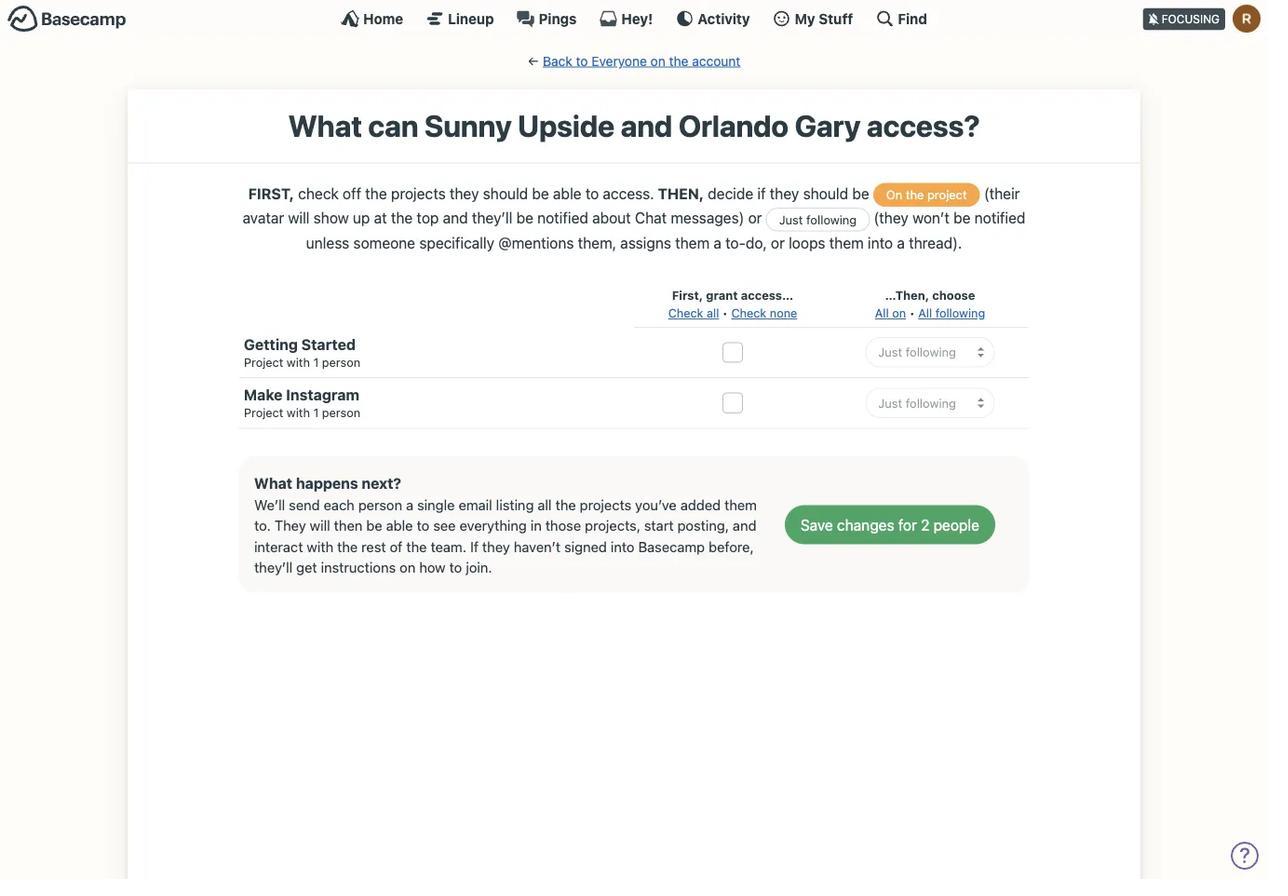 Task type: describe. For each thing, give the bounding box(es) containing it.
basecamp
[[639, 538, 705, 555]]

if
[[470, 538, 479, 555]]

getting started project                             with 1 person
[[244, 336, 361, 369]]

find
[[898, 10, 928, 27]]

show
[[314, 209, 349, 227]]

my stuff button
[[773, 9, 854, 28]]

email
[[459, 497, 492, 513]]

be inside (their avatar will show up at the top and they'll be notified about chat messages)           or
[[517, 209, 534, 227]]

how
[[419, 559, 446, 576]]

make
[[244, 386, 283, 404]]

with for instagram
[[287, 406, 310, 420]]

2 horizontal spatial a
[[897, 234, 905, 251]]

into inside (they won't be notified unless someone specifically @mentions them, assigns them a to-do, or loops them into a thread).
[[868, 234, 893, 251]]

hey! button
[[599, 9, 653, 28]]

they inside the what happens next? we'll send each person a single email listing all the projects you've added them to.                    they will then be able to see everything in those projects, start posting, and interact with the rest of the team.                   if they haven't signed into basecamp before, they'll get instructions on how to join.
[[482, 538, 510, 555]]

to.
[[254, 518, 271, 534]]

the right "off"
[[365, 184, 387, 202]]

hey!
[[622, 10, 653, 27]]

everyone
[[592, 53, 647, 68]]

interact
[[254, 538, 303, 555]]

(their avatar will show up at the top and they'll be notified about chat messages)           or
[[243, 184, 1020, 227]]

all on button
[[875, 304, 906, 322]]

what happens next? we'll send each person a single email listing all the projects you've added them to.                    they will then be able to see everything in those projects, start posting, and interact with the rest of the team.                   if they haven't signed into basecamp before, they'll get instructions on how to join.
[[254, 474, 757, 576]]

and inside (their avatar will show up at the top and they'll be notified about chat messages)           or
[[443, 209, 468, 227]]

0 vertical spatial and
[[621, 108, 673, 143]]

upside
[[518, 108, 615, 143]]

what for what happens next? we'll send each person a single email listing all the projects you've added them to.                    they will then be able to see everything in those projects, start posting, and interact with the rest of the team.                   if they haven't signed into basecamp before, they'll get instructions on how to join.
[[254, 474, 293, 492]]

added
[[681, 497, 721, 513]]

the down the then
[[337, 538, 358, 555]]

specifically
[[419, 234, 495, 251]]

rest
[[362, 538, 386, 555]]

1 should from the left
[[483, 184, 528, 202]]

sunny
[[425, 108, 512, 143]]

and inside the what happens next? we'll send each person a single email listing all the projects you've added them to.                    they will then be able to see everything in those projects, start posting, and interact with the rest of the team.                   if they haven't signed into basecamp before, they'll get instructions on how to join.
[[733, 518, 757, 534]]

just
[[779, 212, 803, 226]]

you've
[[635, 497, 677, 513]]

signed
[[565, 538, 607, 555]]

(they won't be notified unless someone specifically @mentions them, assigns them a to-do, or loops them into a thread).
[[306, 209, 1026, 251]]

team.
[[431, 538, 467, 555]]

chat
[[635, 209, 667, 227]]

project for make
[[244, 406, 283, 420]]

projects,
[[585, 518, 641, 534]]

activity
[[698, 10, 750, 27]]

the inside (their avatar will show up at the top and they'll be notified about chat messages)           or
[[391, 209, 413, 227]]

getting
[[244, 336, 298, 353]]

avatar
[[243, 209, 284, 227]]

first, grant access… check all • check none
[[668, 288, 798, 320]]

check none button
[[732, 304, 798, 322]]

none
[[770, 306, 798, 320]]

main element
[[0, 0, 1269, 36]]

be inside (they won't be notified unless someone specifically @mentions them, assigns them a to-do, or loops them into a thread).
[[954, 209, 971, 227]]

on inside …then, choose all on • all following
[[893, 306, 906, 320]]

access…
[[741, 288, 794, 302]]

orlando
[[679, 108, 789, 143]]

my stuff
[[795, 10, 854, 27]]

to down 'team.' at the left of the page
[[449, 559, 462, 576]]

a inside the what happens next? we'll send each person a single email listing all the projects you've added them to.                    they will then be able to see everything in those projects, start posting, and interact with the rest of the team.                   if they haven't signed into basecamp before, they'll get instructions on how to join.
[[406, 497, 414, 513]]

(they
[[874, 209, 909, 227]]

or inside (their avatar will show up at the top and they'll be notified about chat messages)           or
[[749, 209, 762, 227]]

pings
[[539, 10, 577, 27]]

first,
[[248, 184, 294, 202]]

• inside the first, grant access… check all • check none
[[723, 306, 728, 320]]

access?
[[867, 108, 980, 143]]

to right back
[[576, 53, 588, 68]]

messages)
[[671, 209, 745, 227]]

←
[[528, 53, 540, 68]]

before,
[[709, 538, 754, 555]]

pings button
[[517, 9, 577, 28]]

gary
[[795, 108, 861, 143]]

what for what can sunny upside and orlando gary access?
[[288, 108, 362, 143]]

them,
[[578, 234, 617, 251]]

they
[[275, 518, 306, 534]]

first, check off the projects they should be able to access. then, decide if they should be
[[248, 184, 874, 202]]

notified inside (they won't be notified unless someone specifically @mentions them, assigns them a to-do, or loops them into a thread).
[[975, 209, 1026, 227]]

posting,
[[678, 518, 729, 534]]

first,
[[672, 288, 703, 302]]

in
[[531, 518, 542, 534]]

focusing
[[1162, 13, 1220, 26]]

if
[[758, 184, 766, 202]]

them for loops
[[830, 234, 864, 251]]

at
[[374, 209, 387, 227]]

check
[[298, 184, 339, 202]]

will inside (their avatar will show up at the top and they'll be notified about chat messages)           or
[[288, 209, 310, 227]]

0 vertical spatial able
[[553, 184, 582, 202]]

activity link
[[676, 9, 750, 28]]

assigns
[[621, 234, 672, 251]]

2 should from the left
[[803, 184, 849, 202]]

0 horizontal spatial they
[[450, 184, 479, 202]]

of
[[390, 538, 403, 555]]

unless
[[306, 234, 350, 251]]

with inside the what happens next? we'll send each person a single email listing all the projects you've added them to.                    they will then be able to see everything in those projects, start posting, and interact with the rest of the team.                   if they haven't signed into basecamp before, they'll get instructions on how to join.
[[307, 538, 334, 555]]

on inside the what happens next? we'll send each person a single email listing all the projects you've added them to.                    they will then be able to see everything in those projects, start posting, and interact with the rest of the team.                   if they haven't signed into basecamp before, they'll get instructions on how to join.
[[400, 559, 416, 576]]

switch accounts image
[[7, 5, 127, 34]]

the right of
[[406, 538, 427, 555]]

thread).
[[909, 234, 962, 251]]



Task type: vqa. For each thing, say whether or not it's contained in the screenshot.
topmost Add
no



Task type: locate. For each thing, give the bounding box(es) containing it.
1 vertical spatial and
[[443, 209, 468, 227]]

on
[[651, 53, 666, 68], [893, 306, 906, 320], [400, 559, 416, 576]]

projects inside the what happens next? we'll send each person a single email listing all the projects you've added them to.                    they will then be able to see everything in those projects, start posting, and interact with the rest of the team.                   if they haven't signed into basecamp before, they'll get instructions on how to join.
[[580, 497, 632, 513]]

person
[[322, 355, 361, 369], [322, 406, 361, 420], [358, 497, 402, 513]]

0 vertical spatial following
[[807, 212, 857, 226]]

1 horizontal spatial following
[[936, 306, 986, 320]]

projects
[[391, 184, 446, 202], [580, 497, 632, 513]]

will down send
[[310, 518, 330, 534]]

1 vertical spatial project
[[244, 406, 283, 420]]

1 horizontal spatial check
[[732, 306, 767, 320]]

person down the instagram
[[322, 406, 361, 420]]

what inside the what happens next? we'll send each person a single email listing all the projects you've added them to.                    they will then be able to see everything in those projects, start posting, and interact with the rest of the team.                   if they haven't signed into basecamp before, they'll get instructions on how to join.
[[254, 474, 293, 492]]

person inside the what happens next? we'll send each person a single email listing all the projects you've added them to.                    they will then be able to see everything in those projects, start posting, and interact with the rest of the team.                   if they haven't signed into basecamp before, they'll get instructions on how to join.
[[358, 497, 402, 513]]

them right added
[[725, 497, 757, 513]]

they'll inside the what happens next? we'll send each person a single email listing all the projects you've added them to.                    they will then be able to see everything in those projects, start posting, and interact with the rest of the team.                   if they haven't signed into basecamp before, they'll get instructions on how to join.
[[254, 559, 293, 576]]

they up specifically on the left top of page
[[450, 184, 479, 202]]

notified down first, check off the projects they should be able to access. then, decide if they should be
[[538, 209, 589, 227]]

1 inside getting started project                             with 1 person
[[313, 355, 319, 369]]

what up the we'll
[[254, 474, 293, 492]]

1 for started
[[313, 355, 319, 369]]

can
[[368, 108, 419, 143]]

1 horizontal spatial all
[[707, 306, 719, 320]]

on the project
[[887, 188, 967, 202]]

1 horizontal spatial a
[[714, 234, 722, 251]]

0 horizontal spatial all
[[538, 497, 552, 513]]

loops
[[789, 234, 826, 251]]

a down (they
[[897, 234, 905, 251]]

all inside the first, grant access… check all • check none
[[707, 306, 719, 320]]

instagram
[[286, 386, 360, 404]]

home
[[363, 10, 404, 27]]

access.
[[603, 184, 654, 202]]

and up specifically on the left top of page
[[443, 209, 468, 227]]

project inside getting started project                             with 1 person
[[244, 355, 283, 369]]

•
[[723, 306, 728, 320], [910, 306, 915, 320]]

check down the access…
[[732, 306, 767, 320]]

0 horizontal spatial they'll
[[254, 559, 293, 576]]

just following
[[779, 212, 857, 226]]

1 vertical spatial person
[[322, 406, 361, 420]]

they'll inside (their avatar will show up at the top and they'll be notified about chat messages)           or
[[472, 209, 513, 227]]

each
[[324, 497, 355, 513]]

projects up projects,
[[580, 497, 632, 513]]

1 horizontal spatial or
[[771, 234, 785, 251]]

account
[[692, 53, 741, 68]]

1 horizontal spatial they'll
[[472, 209, 513, 227]]

to up about
[[586, 184, 599, 202]]

listing
[[496, 497, 534, 513]]

with down the instagram
[[287, 406, 310, 420]]

0 vertical spatial projects
[[391, 184, 446, 202]]

project down make
[[244, 406, 283, 420]]

make instagram project                             with 1 person
[[244, 386, 361, 420]]

lineup link
[[426, 9, 494, 28]]

projects up top
[[391, 184, 446, 202]]

should up @mentions
[[483, 184, 528, 202]]

into down (they
[[868, 234, 893, 251]]

0 horizontal spatial all
[[875, 306, 889, 320]]

all up in
[[538, 497, 552, 513]]

able inside the what happens next? we'll send each person a single email listing all the projects you've added them to.                    they will then be able to see everything in those projects, start posting, and interact with the rest of the team.                   if they haven't signed into basecamp before, they'll get instructions on how to join.
[[386, 518, 413, 534]]

1 horizontal spatial into
[[868, 234, 893, 251]]

be
[[532, 184, 549, 202], [853, 184, 870, 202], [517, 209, 534, 227], [954, 209, 971, 227], [366, 518, 383, 534]]

back
[[543, 53, 573, 68]]

what
[[288, 108, 362, 143], [254, 474, 293, 492]]

and down back to everyone on the account link
[[621, 108, 673, 143]]

with down 'getting'
[[287, 355, 310, 369]]

check all button
[[668, 304, 719, 322]]

they'll
[[472, 209, 513, 227], [254, 559, 293, 576]]

with up get
[[307, 538, 334, 555]]

← back to everyone on the account
[[528, 53, 741, 68]]

• down …then,
[[910, 306, 915, 320]]

all
[[875, 306, 889, 320], [919, 306, 933, 320]]

them down the messages)
[[675, 234, 710, 251]]

the up those
[[556, 497, 576, 513]]

person for started
[[322, 355, 361, 369]]

with for started
[[287, 355, 310, 369]]

project inside make instagram project                             with 1 person
[[244, 406, 283, 420]]

0 vertical spatial what
[[288, 108, 362, 143]]

None submit
[[785, 505, 996, 545]]

on down of
[[400, 559, 416, 576]]

into down projects,
[[611, 538, 635, 555]]

top
[[417, 209, 439, 227]]

0 horizontal spatial them
[[675, 234, 710, 251]]

0 vertical spatial 1
[[313, 355, 319, 369]]

1 vertical spatial following
[[936, 306, 986, 320]]

notified inside (their avatar will show up at the top and they'll be notified about chat messages)           or
[[538, 209, 589, 227]]

1 1 from the top
[[313, 355, 319, 369]]

0 horizontal spatial notified
[[538, 209, 589, 227]]

1 vertical spatial projects
[[580, 497, 632, 513]]

1 horizontal spatial projects
[[580, 497, 632, 513]]

0 vertical spatial on
[[651, 53, 666, 68]]

start
[[645, 518, 674, 534]]

what up check on the left of the page
[[288, 108, 362, 143]]

following down the choose
[[936, 306, 986, 320]]

haven't
[[514, 538, 561, 555]]

on right everyone at top
[[651, 53, 666, 68]]

2 horizontal spatial and
[[733, 518, 757, 534]]

1 vertical spatial will
[[310, 518, 330, 534]]

1 vertical spatial with
[[287, 406, 310, 420]]

they'll up specifically on the left top of page
[[472, 209, 513, 227]]

person inside make instagram project                             with 1 person
[[322, 406, 361, 420]]

1 horizontal spatial them
[[725, 497, 757, 513]]

0 vertical spatial will
[[288, 209, 310, 227]]

with inside make instagram project                             with 1 person
[[287, 406, 310, 420]]

0 vertical spatial they'll
[[472, 209, 513, 227]]

with inside getting started project                             with 1 person
[[287, 355, 310, 369]]

or inside (they won't be notified unless someone specifically @mentions them, assigns them a to-do, or loops them into a thread).
[[771, 234, 785, 251]]

1 vertical spatial what
[[254, 474, 293, 492]]

notified down (their
[[975, 209, 1026, 227]]

1 horizontal spatial should
[[803, 184, 849, 202]]

0 horizontal spatial and
[[443, 209, 468, 227]]

focusing button
[[1144, 0, 1269, 36]]

we'll
[[254, 497, 285, 513]]

2 vertical spatial with
[[307, 538, 334, 555]]

about
[[592, 209, 631, 227]]

0 horizontal spatial check
[[668, 306, 704, 320]]

home link
[[341, 9, 404, 28]]

a
[[714, 234, 722, 251], [897, 234, 905, 251], [406, 497, 414, 513]]

to left see
[[417, 518, 430, 534]]

check down first,
[[668, 306, 704, 320]]

1 horizontal spatial on
[[651, 53, 666, 68]]

the right at
[[391, 209, 413, 227]]

decide
[[708, 184, 754, 202]]

those
[[546, 518, 581, 534]]

a left to-
[[714, 234, 722, 251]]

following up loops
[[807, 212, 857, 226]]

1 vertical spatial into
[[611, 538, 635, 555]]

on down …then,
[[893, 306, 906, 320]]

able up them,
[[553, 184, 582, 202]]

them down just following
[[830, 234, 864, 251]]

1 down the instagram
[[313, 406, 319, 420]]

join.
[[466, 559, 492, 576]]

0 horizontal spatial able
[[386, 518, 413, 534]]

what can sunny upside and orlando gary access?
[[288, 108, 980, 143]]

0 horizontal spatial •
[[723, 306, 728, 320]]

to-
[[726, 234, 746, 251]]

1 horizontal spatial and
[[621, 108, 673, 143]]

happens
[[296, 474, 358, 492]]

on
[[887, 188, 903, 202]]

1 project from the top
[[244, 355, 283, 369]]

1 horizontal spatial •
[[910, 306, 915, 320]]

…then,
[[885, 288, 930, 302]]

will inside the what happens next? we'll send each person a single email listing all the projects you've added them to.                    they will then be able to see everything in those projects, start posting, and interact with the rest of the team.                   if they haven't signed into basecamp before, they'll get instructions on how to join.
[[310, 518, 330, 534]]

back to everyone on the account link
[[543, 53, 741, 68]]

should up just following
[[803, 184, 849, 202]]

person inside getting started project                             with 1 person
[[322, 355, 361, 369]]

all inside the what happens next? we'll send each person a single email listing all the projects you've added them to.                    they will then be able to see everything in those projects, start posting, and interact with the rest of the team.                   if they haven't signed into basecamp before, they'll get instructions on how to join.
[[538, 497, 552, 513]]

then
[[334, 518, 363, 534]]

(their
[[984, 184, 1020, 202]]

send
[[289, 497, 320, 513]]

be inside the what happens next? we'll send each person a single email listing all the projects you've added them to.                    they will then be able to see everything in those projects, start posting, and interact with the rest of the team.                   if they haven't signed into basecamp before, they'll get instructions on how to join.
[[366, 518, 383, 534]]

0 vertical spatial person
[[322, 355, 361, 369]]

…then, choose all on • all following
[[875, 288, 986, 320]]

1 horizontal spatial notified
[[975, 209, 1026, 227]]

up
[[353, 209, 370, 227]]

they right if at the top right of the page
[[770, 184, 800, 202]]

0 horizontal spatial or
[[749, 209, 762, 227]]

0 horizontal spatial on
[[400, 559, 416, 576]]

1 inside make instagram project                             with 1 person
[[313, 406, 319, 420]]

everything
[[460, 518, 527, 534]]

they'll down interact
[[254, 559, 293, 576]]

them inside the what happens next? we'll send each person a single email listing all the projects you've added them to.                    they will then be able to see everything in those projects, start posting, and interact with the rest of the team.                   if they haven't signed into basecamp before, they'll get instructions on how to join.
[[725, 497, 757, 513]]

2 project from the top
[[244, 406, 283, 420]]

0 vertical spatial project
[[244, 355, 283, 369]]

0 horizontal spatial should
[[483, 184, 528, 202]]

1 vertical spatial they'll
[[254, 559, 293, 576]]

able up of
[[386, 518, 413, 534]]

1 horizontal spatial able
[[553, 184, 582, 202]]

instructions
[[321, 559, 396, 576]]

will down check on the left of the page
[[288, 209, 310, 227]]

2 1 from the top
[[313, 406, 319, 420]]

0 vertical spatial all
[[707, 306, 719, 320]]

0 vertical spatial into
[[868, 234, 893, 251]]

or up do,
[[749, 209, 762, 227]]

do,
[[746, 234, 767, 251]]

1 vertical spatial or
[[771, 234, 785, 251]]

following inside …then, choose all on • all following
[[936, 306, 986, 320]]

0 horizontal spatial into
[[611, 538, 635, 555]]

0 horizontal spatial following
[[807, 212, 857, 226]]

ruby image
[[1233, 5, 1261, 33]]

2 • from the left
[[910, 306, 915, 320]]

2 all from the left
[[919, 306, 933, 320]]

2 notified from the left
[[975, 209, 1026, 227]]

1 vertical spatial able
[[386, 518, 413, 534]]

project down 'getting'
[[244, 355, 283, 369]]

my
[[795, 10, 816, 27]]

all down grant on the right top of the page
[[707, 306, 719, 320]]

1 vertical spatial on
[[893, 306, 906, 320]]

2 check from the left
[[732, 306, 767, 320]]

2 horizontal spatial they
[[770, 184, 800, 202]]

grant
[[706, 288, 738, 302]]

2 vertical spatial person
[[358, 497, 402, 513]]

they
[[450, 184, 479, 202], [770, 184, 800, 202], [482, 538, 510, 555]]

1
[[313, 355, 319, 369], [313, 406, 319, 420]]

1 • from the left
[[723, 306, 728, 320]]

someone
[[353, 234, 416, 251]]

into inside the what happens next? we'll send each person a single email listing all the projects you've added them to.                    they will then be able to see everything in those projects, start posting, and interact with the rest of the team.                   if they haven't signed into basecamp before, they'll get instructions on how to join.
[[611, 538, 635, 555]]

• down grant on the right top of the page
[[723, 306, 728, 320]]

get
[[296, 559, 317, 576]]

1 notified from the left
[[538, 209, 589, 227]]

won't
[[913, 209, 950, 227]]

and up before,
[[733, 518, 757, 534]]

single
[[417, 497, 455, 513]]

2 vertical spatial and
[[733, 518, 757, 534]]

able
[[553, 184, 582, 202], [386, 518, 413, 534]]

the left account
[[669, 53, 689, 68]]

• inside …then, choose all on • all following
[[910, 306, 915, 320]]

1 vertical spatial all
[[538, 497, 552, 513]]

2 vertical spatial on
[[400, 559, 416, 576]]

choose
[[933, 288, 976, 302]]

into
[[868, 234, 893, 251], [611, 538, 635, 555]]

them for added
[[725, 497, 757, 513]]

1 vertical spatial 1
[[313, 406, 319, 420]]

next?
[[362, 474, 401, 492]]

0 vertical spatial with
[[287, 355, 310, 369]]

project for getting
[[244, 355, 283, 369]]

1 horizontal spatial they
[[482, 538, 510, 555]]

find button
[[876, 9, 928, 28]]

they down everything
[[482, 538, 510, 555]]

1 down started
[[313, 355, 319, 369]]

0 horizontal spatial a
[[406, 497, 414, 513]]

off
[[343, 184, 361, 202]]

0 horizontal spatial projects
[[391, 184, 446, 202]]

a left single
[[406, 497, 414, 513]]

then,
[[658, 184, 704, 202]]

the right on
[[906, 188, 924, 202]]

or right do,
[[771, 234, 785, 251]]

person down started
[[322, 355, 361, 369]]

stuff
[[819, 10, 854, 27]]

1 for instagram
[[313, 406, 319, 420]]

started
[[301, 336, 356, 353]]

0 vertical spatial or
[[749, 209, 762, 227]]

person down next?
[[358, 497, 402, 513]]

@mentions
[[499, 234, 574, 251]]

2 horizontal spatial them
[[830, 234, 864, 251]]

lineup
[[448, 10, 494, 27]]

1 all from the left
[[875, 306, 889, 320]]

person for instagram
[[322, 406, 361, 420]]

1 horizontal spatial all
[[919, 306, 933, 320]]

1 check from the left
[[668, 306, 704, 320]]

2 horizontal spatial on
[[893, 306, 906, 320]]

all following button
[[919, 304, 986, 322]]



